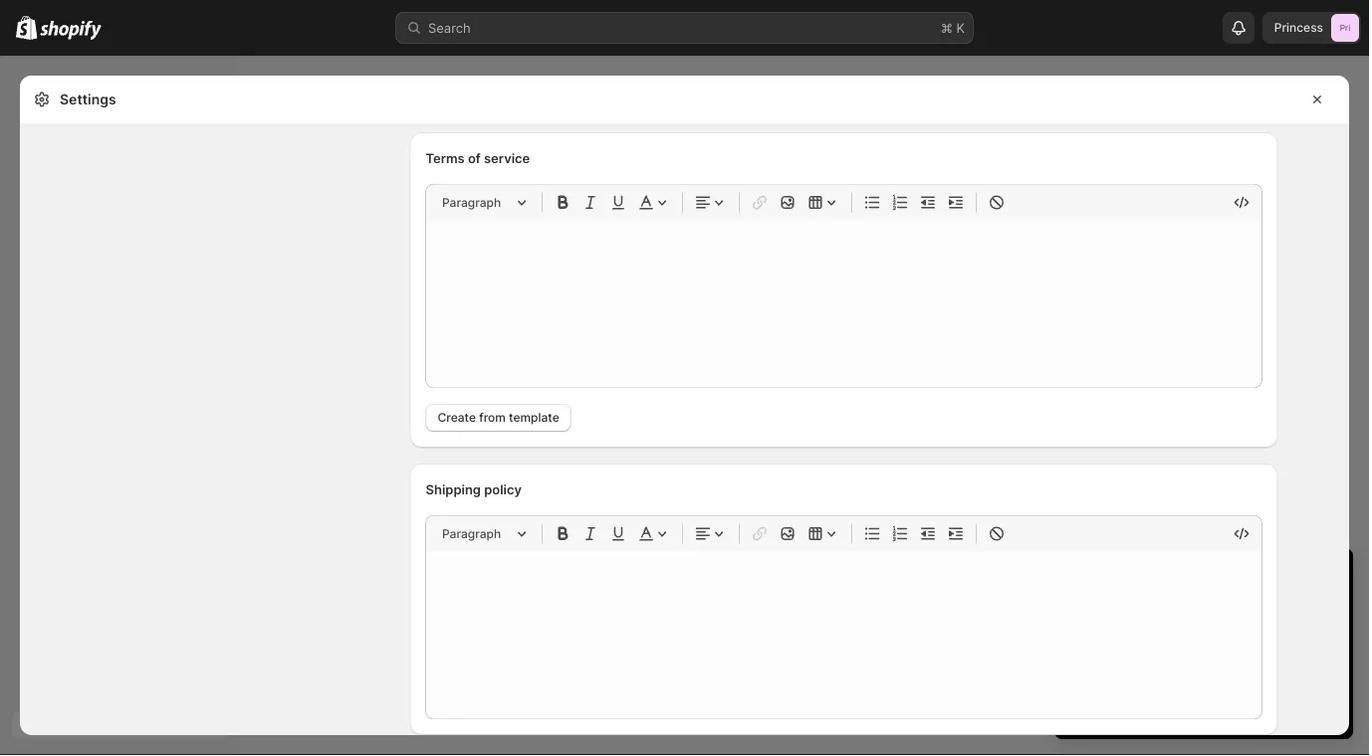 Task type: vqa. For each thing, say whether or not it's contained in the screenshot.
the Choose who receives order notifications . You can also subscribe to the RSS feed to see new orders for this store. at top
no



Task type: locate. For each thing, give the bounding box(es) containing it.
dialog
[[1357, 76, 1369, 736]]

your up "features"
[[1301, 642, 1328, 658]]

paragraph button
[[434, 191, 534, 215], [434, 522, 534, 546]]

online
[[1091, 662, 1127, 678]]

0 vertical spatial paragraph
[[442, 195, 501, 210]]

from
[[479, 411, 506, 425]]

store
[[1131, 662, 1162, 678]]

shipping
[[426, 482, 481, 497]]

create
[[438, 411, 476, 425]]

shipping policy
[[426, 482, 522, 497]]

paragraph button down shipping policy
[[434, 522, 534, 546]]

1 vertical spatial paragraph button
[[434, 522, 534, 546]]

1 horizontal spatial your
[[1301, 642, 1328, 658]]

paragraph
[[442, 195, 501, 210], [442, 527, 501, 541]]

your inside to customize your online store and add bonus features
[[1301, 642, 1328, 658]]

paragraph down the "of" at the top left
[[442, 195, 501, 210]]

k
[[957, 20, 965, 35]]

1
[[1075, 566, 1084, 591]]

1 vertical spatial your
[[1301, 642, 1328, 658]]

in
[[1166, 566, 1182, 591]]

paragraph down shipping policy
[[442, 527, 501, 541]]

to customize your online store and add bonus features
[[1091, 642, 1328, 678]]

add
[[1192, 662, 1216, 678]]

of
[[468, 150, 481, 166]]

1 paragraph from the top
[[442, 195, 501, 210]]

0 horizontal spatial your
[[1188, 566, 1229, 591]]

2 paragraph from the top
[[442, 527, 501, 541]]

shopify image
[[40, 20, 102, 40]]

0 vertical spatial your
[[1188, 566, 1229, 591]]

1 vertical spatial paragraph
[[442, 527, 501, 541]]

features
[[1260, 662, 1311, 678]]

your
[[1188, 566, 1229, 591], [1301, 642, 1328, 658]]

shopify image
[[16, 16, 37, 40]]

princess image
[[1332, 14, 1359, 42]]

create from template
[[438, 411, 559, 425]]

trial
[[1235, 566, 1270, 591]]

paragraph button down terms of service
[[434, 191, 534, 215]]

your inside dropdown button
[[1188, 566, 1229, 591]]

⌘ k
[[941, 20, 965, 35]]

0 vertical spatial paragraph button
[[434, 191, 534, 215]]

to
[[1219, 642, 1231, 658]]

your right in
[[1188, 566, 1229, 591]]



Task type: describe. For each thing, give the bounding box(es) containing it.
1 day left in your trial element
[[1055, 601, 1353, 740]]

customize
[[1235, 642, 1297, 658]]

1 day left in your trial
[[1075, 566, 1270, 591]]

⌘
[[941, 20, 953, 35]]

and
[[1166, 662, 1189, 678]]

left
[[1129, 566, 1160, 591]]

1 day left in your trial button
[[1055, 549, 1353, 591]]

search
[[428, 20, 471, 35]]

bonus
[[1219, 662, 1257, 678]]

terms of service
[[426, 150, 530, 166]]

2 paragraph button from the top
[[434, 522, 534, 546]]

policy
[[484, 482, 522, 497]]

template
[[509, 411, 559, 425]]

1 paragraph button from the top
[[434, 191, 534, 215]]

paragraph for first paragraph dropdown button from the top of the settings dialog
[[442, 195, 501, 210]]

paragraph for second paragraph dropdown button
[[442, 527, 501, 541]]

princess
[[1275, 20, 1324, 35]]

settings dialog
[[20, 76, 1349, 736]]

terms
[[426, 150, 465, 166]]

service
[[484, 150, 530, 166]]

day
[[1089, 566, 1124, 591]]

create from template button
[[426, 404, 571, 432]]

settings
[[60, 91, 116, 108]]



